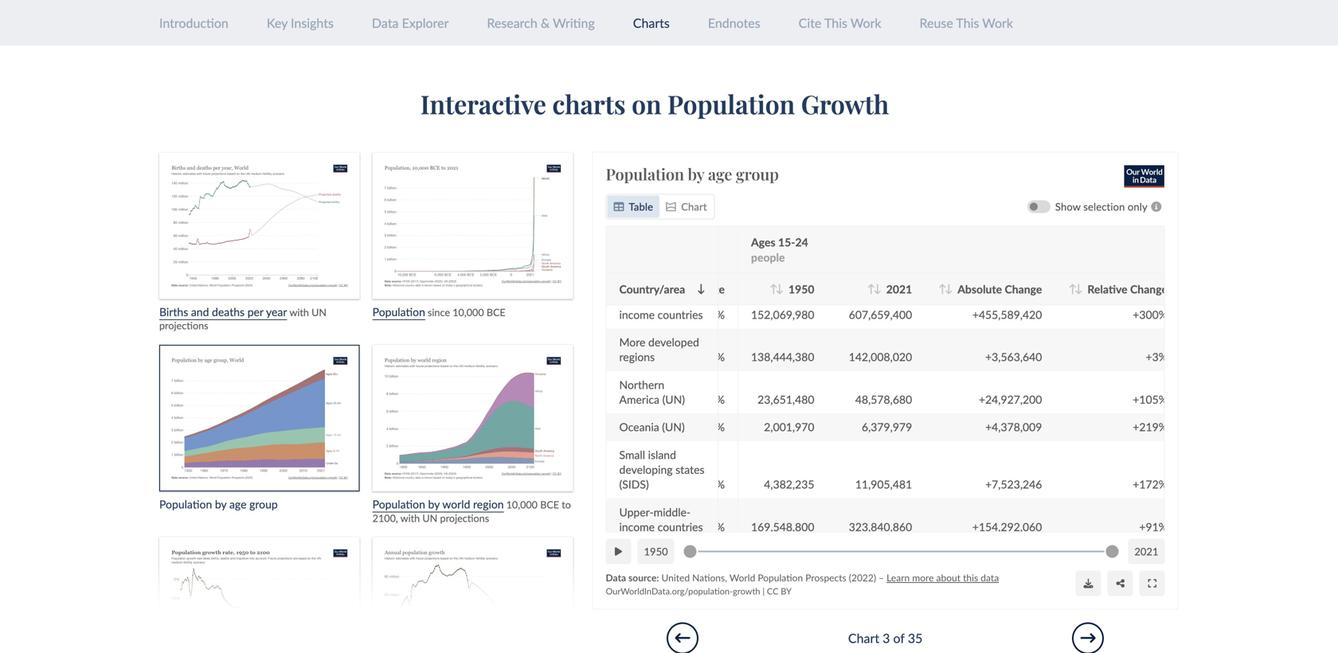 Task type: locate. For each thing, give the bounding box(es) containing it.
chart 3 of 35
[[848, 630, 923, 646]]

countries inside upper-middle- income countries
[[658, 520, 703, 533]]

ages for ages 15-24 people
[[751, 235, 776, 249]]

ages left 25-
[[299, 235, 324, 249]]

work right reuse
[[982, 15, 1013, 31]]

arrow down long image up more
[[632, 284, 640, 294]]

selection
[[1084, 200, 1125, 213]]

arrow up long image for relative change
[[1069, 284, 1077, 294]]

2 relative change from the left
[[1088, 282, 1168, 296]]

1 horizontal spatial by
[[688, 163, 704, 184]]

1 vertical spatial with
[[400, 512, 420, 524]]

countries
[[658, 308, 703, 321], [658, 520, 703, 533]]

income inside 'lower-middle- income countries'
[[619, 308, 655, 321]]

population by age group
[[606, 163, 779, 184]]

3 arrow up long image from the left
[[868, 284, 875, 294]]

relative
[[645, 282, 685, 296], [1088, 282, 1128, 296]]

ages
[[299, 235, 324, 249], [751, 235, 776, 249]]

with inside with un projections
[[289, 306, 309, 318]]

152,069,980
[[751, 308, 815, 321]]

3 arrow down long image from the left
[[776, 284, 784, 294]]

by left world
[[428, 498, 440, 511]]

1 horizontal spatial relative
[[1088, 282, 1128, 296]]

1 vertical spatial (un)
[[662, 420, 685, 434]]

population up "cc by" link
[[758, 572, 803, 583]]

arrow up long image
[[626, 284, 634, 294], [770, 284, 778, 294], [868, 284, 875, 294]]

1 vertical spatial middle-
[[654, 505, 691, 519]]

0 horizontal spatial this
[[824, 15, 847, 31]]

0 vertical spatial un
[[312, 306, 327, 318]]

year
[[266, 305, 287, 319]]

work right cite
[[851, 15, 881, 31]]

(un) left +142%
[[662, 393, 685, 406]]

1 vertical spatial bce
[[540, 499, 559, 511]]

population up 2100,
[[373, 498, 425, 511]]

arrow up long image down 144,681,090
[[868, 284, 875, 294]]

607,659,400
[[849, 308, 912, 321]]

1 work from the left
[[851, 15, 881, 31]]

2 horizontal spatial arrow up long image
[[868, 284, 875, 294]]

with right 2100,
[[400, 512, 420, 524]]

countries up developed
[[658, 308, 703, 321]]

3
[[883, 630, 890, 646]]

middle- for lower-
[[654, 293, 691, 306]]

population by age group link
[[606, 163, 1165, 184]]

0 vertical spatial 1950
[[789, 282, 815, 296]]

cite this work
[[799, 15, 881, 31]]

1950
[[789, 282, 815, 296], [644, 545, 668, 558]]

arrow up long image for 1950
[[770, 284, 778, 294]]

(un) up island
[[662, 420, 685, 434]]

1 horizontal spatial arrow up long image
[[770, 284, 778, 294]]

arrow up long image down the 22,247,604
[[770, 284, 778, 294]]

arrow down long image down +498%
[[697, 284, 705, 294]]

arrow up long image for absolute change
[[939, 284, 947, 294]]

arrow up long image left absolute
[[939, 284, 947, 294]]

income down lower-
[[619, 308, 655, 321]]

1 countries from the top
[[658, 308, 703, 321]]

0 horizontal spatial work
[[851, 15, 881, 31]]

0 horizontal spatial relative
[[645, 282, 685, 296]]

data down play icon
[[606, 572, 626, 583]]

0 vertical spatial data
[[372, 15, 399, 31]]

data
[[372, 15, 399, 31], [606, 572, 626, 583]]

population inside population by world region link
[[373, 498, 425, 511]]

arrow down long image
[[632, 284, 640, 294], [697, 284, 705, 294], [776, 284, 784, 294], [874, 284, 882, 294], [945, 284, 953, 294]]

countries down "+318%"
[[658, 520, 703, 533]]

introduction link
[[159, 15, 228, 31]]

2 countries from the top
[[658, 520, 703, 533]]

1 income from the top
[[619, 308, 655, 321]]

projections down the births
[[159, 320, 208, 332]]

+3,563,640
[[985, 350, 1042, 364]]

go to previous slide image
[[675, 631, 690, 646]]

4 arrow down long image from the left
[[874, 284, 882, 294]]

chart
[[681, 200, 707, 213]]

1 relative change from the left
[[645, 282, 725, 296]]

1 vertical spatial countries
[[658, 520, 703, 533]]

table image
[[614, 201, 624, 212]]

0 vertical spatial countries
[[658, 308, 703, 321]]

0 horizontal spatial relative change
[[645, 282, 725, 296]]

population for population by world region
[[373, 498, 425, 511]]

0 vertical spatial with
[[289, 306, 309, 318]]

ages inside ages 15-24 people
[[751, 235, 776, 249]]

bce left to
[[540, 499, 559, 511]]

population by world region
[[373, 498, 504, 511]]

middle- up "+419%"
[[654, 293, 691, 306]]

1 vertical spatial projections
[[440, 512, 489, 524]]

144,681,090
[[849, 265, 912, 279]]

1 vertical spatial 1950
[[644, 545, 668, 558]]

absolute
[[958, 282, 1002, 296]]

un down population by world region
[[422, 512, 438, 524]]

arrow down long image down the 22,247,604
[[776, 284, 784, 294]]

un inside 10,000 bce to 2100, with un projections
[[422, 512, 438, 524]]

2021
[[886, 282, 912, 296], [1135, 545, 1159, 558]]

since 10,000 bce
[[428, 306, 506, 318]]

1 this from the left
[[824, 15, 847, 31]]

income inside upper-middle- income countries
[[619, 520, 655, 533]]

0 horizontal spatial 2021
[[886, 282, 912, 296]]

2 relative from the left
[[1088, 282, 1128, 296]]

1 vertical spatial data
[[606, 572, 626, 583]]

change down +550%
[[1130, 282, 1168, 296]]

1 horizontal spatial relative change
[[1088, 282, 1168, 296]]

chart link
[[660, 195, 714, 218]]

10,000 right since
[[453, 306, 484, 318]]

1 horizontal spatial 1950
[[789, 282, 815, 296]]

middle- for upper-
[[654, 505, 691, 519]]

work
[[851, 15, 881, 31], [982, 15, 1013, 31]]

this right reuse
[[956, 15, 979, 31]]

0 vertical spatial projections
[[159, 320, 208, 332]]

world
[[730, 572, 755, 583]]

&
[[541, 15, 550, 31]]

142,008,020
[[849, 350, 912, 364]]

this
[[963, 572, 978, 583]]

4,382,235
[[764, 477, 815, 491]]

0 horizontal spatial projections
[[159, 320, 208, 332]]

by for age
[[688, 163, 704, 184]]

1 arrow down long image from the left
[[632, 284, 640, 294]]

data for data explorer
[[372, 15, 399, 31]]

ages for ages 25-64
[[299, 235, 324, 249]]

people
[[751, 250, 785, 264]]

2 arrow up long image from the left
[[1069, 284, 1077, 294]]

arrow up long image right absolute change
[[1069, 284, 1077, 294]]

2 (un) from the top
[[662, 420, 685, 434]]

this right cite
[[824, 15, 847, 31]]

middle-
[[654, 293, 691, 306], [654, 505, 691, 519]]

relative change down +550%
[[1088, 282, 1168, 296]]

about
[[936, 572, 961, 583]]

2021 down +91%
[[1135, 545, 1159, 558]]

per
[[247, 305, 263, 319]]

2 arrow down long image from the left
[[697, 284, 705, 294]]

1 horizontal spatial ages
[[751, 235, 776, 249]]

bce right since
[[487, 306, 506, 318]]

2 this from the left
[[956, 15, 979, 31]]

by for world
[[428, 498, 440, 511]]

relative change down +498%
[[645, 282, 725, 296]]

northern
[[619, 378, 665, 391]]

0 vertical spatial income
[[619, 308, 655, 321]]

1 vertical spatial income
[[619, 520, 655, 533]]

323,840,860
[[849, 520, 912, 533]]

2 work from the left
[[982, 15, 1013, 31]]

circle info image
[[1148, 201, 1165, 212]]

reuse
[[920, 15, 953, 31]]

1 horizontal spatial projections
[[440, 512, 489, 524]]

1 horizontal spatial this
[[956, 15, 979, 31]]

2021 down 144,681,090
[[886, 282, 912, 296]]

arrow down long image down 144,681,090
[[874, 284, 882, 294]]

age
[[708, 163, 732, 184]]

cc
[[767, 586, 779, 596]]

1 vertical spatial by
[[428, 498, 440, 511]]

0 horizontal spatial arrow up long image
[[939, 284, 947, 294]]

charts link
[[633, 15, 670, 31]]

middle- inside upper-middle- income countries
[[654, 505, 691, 519]]

0 horizontal spatial bce
[[487, 306, 506, 318]]

0 vertical spatial middle-
[[654, 293, 691, 306]]

table
[[629, 200, 653, 213]]

research & writing
[[487, 15, 595, 31]]

arrow down long image left absolute
[[945, 284, 953, 294]]

arrow down long image for absolute change
[[945, 284, 953, 294]]

more developed regions
[[619, 335, 699, 364]]

281,542,000
[[751, 223, 815, 236]]

0 horizontal spatial with
[[289, 306, 309, 318]]

of
[[893, 630, 905, 646]]

1 arrow up long image from the left
[[939, 284, 947, 294]]

this for cite
[[824, 15, 847, 31]]

1950 up source:
[[644, 545, 668, 558]]

1 horizontal spatial bce
[[540, 499, 559, 511]]

0 horizontal spatial ages
[[299, 235, 324, 249]]

1 horizontal spatial with
[[400, 512, 420, 524]]

5 arrow down long image from the left
[[945, 284, 953, 294]]

income for lower-
[[619, 308, 655, 321]]

population inside population link
[[373, 305, 425, 319]]

key
[[267, 15, 288, 31]]

income down upper- at left bottom
[[619, 520, 655, 533]]

1 (un) from the top
[[662, 393, 685, 406]]

0 horizontal spatial data
[[372, 15, 399, 31]]

1 relative from the left
[[645, 282, 685, 296]]

data explorer
[[372, 15, 449, 31]]

middle- inside 'lower-middle- income countries'
[[654, 293, 691, 306]]

reuse this work link
[[920, 15, 1013, 31]]

+207%
[[1133, 223, 1168, 236]]

ourworldindata.org/population-
[[606, 586, 733, 596]]

1950 down the 22,247,604
[[789, 282, 815, 296]]

population left since
[[373, 305, 425, 319]]

2 income from the top
[[619, 520, 655, 533]]

0 vertical spatial by
[[688, 163, 704, 184]]

1 ages from the left
[[299, 235, 324, 249]]

middle- up +278% on the right
[[654, 505, 691, 519]]

projections down world
[[440, 512, 489, 524]]

0 horizontal spatial by
[[428, 498, 440, 511]]

+3%
[[1146, 350, 1168, 364]]

1 horizontal spatial 2021
[[1135, 545, 1159, 558]]

1 horizontal spatial work
[[982, 15, 1013, 31]]

by
[[688, 163, 704, 184], [428, 498, 440, 511]]

1 vertical spatial 10,000
[[506, 499, 538, 511]]

2 arrow up long image from the left
[[770, 284, 778, 294]]

on
[[632, 87, 661, 121]]

change down +498%
[[688, 282, 725, 296]]

1 horizontal spatial data
[[606, 572, 626, 583]]

2 ages from the left
[[751, 235, 776, 249]]

arrow up long image
[[939, 284, 947, 294], [1069, 284, 1077, 294]]

arrow up long image up more
[[626, 284, 634, 294]]

population up table
[[606, 163, 684, 184]]

23,651,480
[[758, 393, 815, 406]]

2 middle- from the top
[[654, 505, 691, 519]]

cite this work link
[[799, 15, 881, 31]]

0 horizontal spatial 1950
[[644, 545, 668, 558]]

ages up people
[[751, 235, 776, 249]]

0 vertical spatial (un)
[[662, 393, 685, 406]]

change down +122,433,486
[[1005, 282, 1042, 296]]

relative change
[[645, 282, 725, 296], [1088, 282, 1168, 296]]

(un) inside northern america (un)
[[662, 393, 685, 406]]

countries inside 'lower-middle- income countries'
[[658, 308, 703, 321]]

6,379,979
[[862, 420, 912, 434]]

charts
[[552, 87, 626, 121]]

insights
[[291, 15, 334, 31]]

this for reuse
[[956, 15, 979, 31]]

island
[[648, 448, 676, 461]]

0 horizontal spatial 10,000
[[453, 306, 484, 318]]

2 horizontal spatial change
[[1130, 282, 1168, 296]]

data left explorer
[[372, 15, 399, 31]]

key insights
[[267, 15, 334, 31]]

1 horizontal spatial un
[[422, 512, 438, 524]]

with
[[289, 306, 309, 318], [400, 512, 420, 524]]

income for upper-
[[619, 520, 655, 533]]

with un projections
[[159, 306, 327, 332]]

1 vertical spatial 2021
[[1135, 545, 1159, 558]]

projections inside 10,000 bce to 2100, with un projections
[[440, 512, 489, 524]]

169,548,800
[[751, 520, 815, 533]]

0 horizontal spatial un
[[312, 306, 327, 318]]

0 vertical spatial bce
[[487, 306, 506, 318]]

1 middle- from the top
[[654, 293, 691, 306]]

prospects
[[806, 572, 847, 583]]

lower-
[[619, 293, 654, 306]]

+122,433,486
[[973, 265, 1042, 279]]

1 vertical spatial un
[[422, 512, 438, 524]]

with right year
[[289, 306, 309, 318]]

to
[[562, 499, 571, 511]]

bce
[[487, 306, 506, 318], [540, 499, 559, 511]]

1 horizontal spatial arrow up long image
[[1069, 284, 1077, 294]]

1 horizontal spatial 10,000
[[506, 499, 538, 511]]

10,000 right region
[[506, 499, 538, 511]]

0 horizontal spatial arrow up long image
[[626, 284, 634, 294]]

un right year
[[312, 306, 327, 318]]

1 horizontal spatial change
[[1005, 282, 1042, 296]]

0 horizontal spatial change
[[688, 282, 725, 296]]

growth
[[801, 87, 889, 121]]

more
[[619, 335, 646, 349]]

go to next slide image
[[1081, 631, 1096, 646]]

by left age
[[688, 163, 704, 184]]

1 arrow up long image from the left
[[626, 284, 634, 294]]



Task type: vqa. For each thing, say whether or not it's contained in the screenshot.
"on"
yes



Task type: describe. For each thing, give the bounding box(es) containing it.
play image
[[615, 547, 622, 556]]

+318%
[[690, 477, 725, 491]]

country/area
[[619, 282, 685, 296]]

population for population by age group
[[606, 163, 684, 184]]

absolute change
[[958, 282, 1042, 296]]

regions
[[619, 350, 655, 364]]

learn
[[887, 572, 910, 583]]

bce inside 10,000 bce to 2100, with un projections
[[540, 499, 559, 511]]

ourworldindata.org/population-growth link
[[606, 586, 760, 596]]

cc by link
[[767, 586, 792, 596]]

+278%
[[690, 520, 725, 533]]

relative for relative change's arrow down long icon
[[645, 282, 685, 296]]

data source: united nations, world population prospects (2022) – learn more about this data
[[606, 572, 999, 583]]

reuse this work
[[920, 15, 1013, 31]]

+77%
[[697, 350, 725, 364]]

arrow up long image for relative change
[[626, 284, 634, 294]]

data for data source: united nations, world population prospects (2022) – learn more about this data
[[606, 572, 626, 583]]

projections inside with un projections
[[159, 320, 208, 332]]

+377%
[[690, 223, 725, 236]]

with inside 10,000 bce to 2100, with un projections
[[400, 512, 420, 524]]

+219%
[[1133, 420, 1168, 434]]

northern america (un)
[[619, 378, 685, 406]]

expand image
[[1148, 579, 1156, 588]]

small
[[619, 448, 645, 461]]

+7,523,246
[[985, 477, 1042, 491]]

only
[[1128, 200, 1148, 213]]

work for cite this work
[[851, 15, 881, 31]]

learn more about this data link
[[887, 572, 999, 583]]

2100,
[[373, 512, 398, 524]]

interactive charts on population growth
[[420, 87, 889, 121]]

0 vertical spatial 2021
[[886, 282, 912, 296]]

table link
[[607, 195, 660, 218]]

countries for upper-middle- income countries
[[658, 520, 703, 533]]

show selection only
[[1055, 200, 1148, 213]]

births
[[159, 305, 188, 319]]

un inside with un projections
[[312, 306, 327, 318]]

growth
[[733, 586, 760, 596]]

1 change from the left
[[688, 282, 725, 296]]

64
[[344, 235, 357, 249]]

25-
[[327, 235, 344, 249]]

download image
[[1084, 579, 1093, 588]]

+4,378,009
[[985, 420, 1042, 434]]

10,000 bce to 2100, with un projections
[[373, 499, 571, 524]]

interactive
[[420, 87, 546, 121]]

(sids)
[[619, 477, 649, 491]]

upper-
[[619, 505, 654, 519]]

data explorer link
[[372, 15, 449, 31]]

writing
[[553, 15, 595, 31]]

0 vertical spatial 10,000
[[453, 306, 484, 318]]

more
[[912, 572, 934, 583]]

population up age
[[668, 87, 795, 121]]

endnotes link
[[708, 15, 760, 31]]

(2022)
[[849, 572, 876, 583]]

arrow up long image for 2021
[[868, 284, 875, 294]]

population link
[[373, 152, 573, 319]]

cite
[[799, 15, 821, 31]]

and
[[191, 305, 209, 319]]

population by world region link
[[373, 345, 573, 511]]

11,905,481
[[856, 477, 912, 491]]

arrow down long image for 1950
[[776, 284, 784, 294]]

+91%
[[1139, 520, 1168, 533]]

10,000 inside 10,000 bce to 2100, with un projections
[[506, 499, 538, 511]]

+550%
[[1133, 265, 1168, 279]]

arrow down long image for relative change
[[632, 284, 640, 294]]

chart
[[848, 630, 879, 646]]

+154,292,060
[[973, 520, 1042, 533]]

research & writing link
[[487, 15, 595, 31]]

show
[[1055, 200, 1081, 213]]

3 change from the left
[[1130, 282, 1168, 296]]

48,578,680
[[856, 393, 912, 406]]

population for population
[[373, 305, 425, 319]]

countries for lower-middle- income countries
[[658, 308, 703, 321]]

+172%
[[1133, 477, 1168, 491]]

ages 25-64
[[299, 235, 357, 249]]

oceania (un)
[[619, 420, 685, 434]]

share nodes image
[[1116, 579, 1125, 588]]

22,247,604
[[758, 265, 815, 279]]

+142%
[[690, 393, 725, 406]]

relative change for arrow down long image
[[1088, 282, 1168, 296]]

research
[[487, 15, 537, 31]]

35
[[908, 630, 923, 646]]

lower-middle- income countries
[[619, 293, 703, 321]]

2 change from the left
[[1005, 282, 1042, 296]]

developing
[[619, 463, 673, 476]]

+455,589,420
[[973, 308, 1042, 321]]

+582,250,960
[[973, 223, 1042, 236]]

key insights link
[[267, 15, 334, 31]]

region
[[473, 498, 504, 511]]

+419%
[[690, 308, 725, 321]]

work for reuse this work
[[982, 15, 1013, 31]]

arrow down long image
[[1075, 284, 1083, 294]]

nations,
[[692, 572, 727, 583]]

births and deaths per year link
[[159, 152, 360, 319]]

+277%
[[690, 420, 725, 434]]

relative change for relative change's arrow down long icon
[[645, 282, 725, 296]]

ourworldindata.org/population-growth | cc by
[[606, 586, 792, 596]]

arrow down long image for 2021
[[874, 284, 882, 294]]

developed
[[648, 335, 699, 349]]

+24,927,200
[[979, 393, 1042, 406]]

deaths
[[212, 305, 245, 319]]

endnotes
[[708, 15, 760, 31]]

upper-middle- income countries
[[619, 505, 703, 533]]

+300%
[[1133, 308, 1168, 321]]

2,001,970
[[764, 420, 815, 434]]

relative for arrow down long image
[[1088, 282, 1128, 296]]



